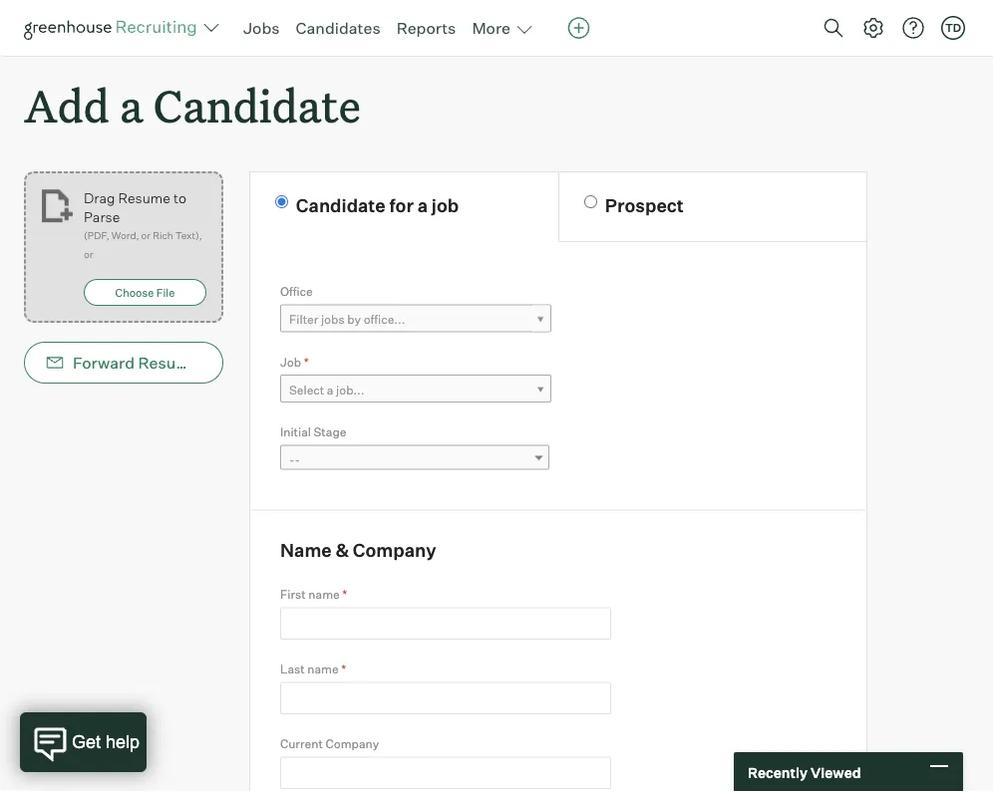 Task type: describe. For each thing, give the bounding box(es) containing it.
td
[[945, 21, 961, 34]]

job *
[[280, 355, 309, 370]]

jobs
[[243, 18, 280, 38]]

add
[[24, 76, 109, 135]]

resume for drag
[[118, 189, 170, 207]]

&
[[335, 540, 349, 562]]

drag resume to parse (pdf, word, or rich text), or
[[84, 189, 202, 261]]

name
[[280, 540, 332, 562]]

Prospect radio
[[584, 196, 597, 209]]

via
[[203, 353, 224, 373]]

1 vertical spatial candidate
[[296, 194, 386, 217]]

add a candidate
[[24, 76, 361, 135]]

first name *
[[280, 588, 347, 603]]

filter jobs by office...
[[289, 312, 405, 327]]

0 vertical spatial *
[[304, 355, 309, 370]]

select a job...
[[289, 383, 364, 398]]

jobs
[[321, 312, 345, 327]]

reports
[[397, 18, 456, 38]]

to
[[173, 189, 186, 207]]

job
[[432, 194, 459, 217]]

job
[[280, 355, 301, 370]]

initial stage
[[280, 425, 347, 440]]

more button
[[472, 16, 559, 40]]

word,
[[112, 230, 139, 242]]

forward
[[73, 353, 135, 373]]

td button
[[941, 16, 965, 40]]

--
[[289, 453, 300, 468]]

(pdf,
[[84, 230, 109, 242]]

0 vertical spatial candidate
[[153, 76, 361, 135]]

select a job... link
[[280, 375, 551, 404]]

current company
[[280, 737, 379, 752]]

by
[[347, 312, 361, 327]]

for
[[389, 194, 414, 217]]

rich
[[153, 230, 173, 242]]

a for job...
[[327, 383, 334, 398]]

job...
[[336, 383, 364, 398]]

initial
[[280, 425, 311, 440]]

filter
[[289, 312, 318, 327]]

jobs link
[[243, 18, 280, 38]]

-- link
[[280, 445, 549, 474]]

more link
[[472, 18, 535, 40]]

office...
[[364, 312, 405, 327]]

parse
[[84, 208, 120, 226]]

configure image
[[862, 16, 886, 40]]

candidates
[[296, 18, 381, 38]]

candidates link
[[296, 18, 381, 38]]

recently viewed
[[748, 764, 861, 782]]



Task type: locate. For each thing, give the bounding box(es) containing it.
or down (pdf,
[[84, 249, 93, 261]]

choose file
[[115, 286, 175, 299]]

1 horizontal spatial or
[[141, 230, 151, 242]]

name
[[308, 588, 340, 603], [307, 662, 339, 677]]

company
[[353, 540, 436, 562], [326, 737, 379, 752]]

* down the '&'
[[342, 588, 347, 603]]

1 vertical spatial a
[[418, 194, 428, 217]]

0 horizontal spatial or
[[84, 249, 93, 261]]

forward resume via email
[[73, 353, 269, 373]]

or left rich
[[141, 230, 151, 242]]

first
[[280, 588, 306, 603]]

2 vertical spatial *
[[341, 662, 346, 677]]

a right add
[[120, 76, 143, 135]]

td button
[[937, 12, 969, 44]]

candidate
[[153, 76, 361, 135], [296, 194, 386, 217]]

last name *
[[280, 662, 346, 677]]

email
[[228, 353, 269, 373]]

prospect
[[605, 194, 684, 217]]

a left job... on the left of page
[[327, 383, 334, 398]]

greenhouse recruiting image
[[24, 16, 203, 40]]

None text field
[[280, 757, 611, 790]]

select
[[289, 383, 324, 398]]

stage
[[314, 425, 347, 440]]

current
[[280, 737, 323, 752]]

0 vertical spatial resume
[[118, 189, 170, 207]]

candidate for a job
[[296, 194, 459, 217]]

1 vertical spatial or
[[84, 249, 93, 261]]

1 vertical spatial company
[[326, 737, 379, 752]]

company right current
[[326, 737, 379, 752]]

resume inside "drag resume to parse (pdf, word, or rich text), or"
[[118, 189, 170, 207]]

choose
[[115, 286, 154, 299]]

0 vertical spatial or
[[141, 230, 151, 242]]

0 vertical spatial name
[[308, 588, 340, 603]]

a right for
[[418, 194, 428, 217]]

more
[[472, 18, 511, 38]]

viewed
[[811, 764, 861, 782]]

1 vertical spatial *
[[342, 588, 347, 603]]

last
[[280, 662, 305, 677]]

* right job
[[304, 355, 309, 370]]

forward resume via email button
[[24, 342, 269, 384]]

1 horizontal spatial a
[[327, 383, 334, 398]]

drag
[[84, 189, 115, 207]]

1 vertical spatial name
[[307, 662, 339, 677]]

name right the 'first'
[[308, 588, 340, 603]]

company right the '&'
[[353, 540, 436, 562]]

name for last
[[307, 662, 339, 677]]

0 vertical spatial company
[[353, 540, 436, 562]]

resume left to
[[118, 189, 170, 207]]

reports link
[[397, 18, 456, 38]]

candidate down jobs link
[[153, 76, 361, 135]]

1 - from the left
[[289, 453, 295, 468]]

None text field
[[280, 608, 611, 640], [280, 683, 611, 715], [280, 608, 611, 640], [280, 683, 611, 715]]

a for candidate
[[120, 76, 143, 135]]

-
[[289, 453, 295, 468], [295, 453, 300, 468]]

candidate right candidate for a job option
[[296, 194, 386, 217]]

filter jobs by office... link
[[280, 305, 551, 334]]

Candidate for a job radio
[[275, 196, 288, 209]]

0 horizontal spatial a
[[120, 76, 143, 135]]

resume
[[118, 189, 170, 207], [138, 353, 199, 373]]

a
[[120, 76, 143, 135], [418, 194, 428, 217], [327, 383, 334, 398]]

*
[[304, 355, 309, 370], [342, 588, 347, 603], [341, 662, 346, 677]]

1 vertical spatial resume
[[138, 353, 199, 373]]

0 vertical spatial a
[[120, 76, 143, 135]]

recently
[[748, 764, 808, 782]]

office
[[280, 284, 313, 299]]

2 horizontal spatial a
[[418, 194, 428, 217]]

file
[[156, 286, 175, 299]]

text),
[[175, 230, 202, 242]]

resume for forward
[[138, 353, 199, 373]]

* for last name *
[[341, 662, 346, 677]]

name for first
[[308, 588, 340, 603]]

2 - from the left
[[295, 453, 300, 468]]

name & company
[[280, 540, 436, 562]]

resume left via
[[138, 353, 199, 373]]

2 vertical spatial a
[[327, 383, 334, 398]]

* right last
[[341, 662, 346, 677]]

* for first name *
[[342, 588, 347, 603]]

resume inside button
[[138, 353, 199, 373]]

or
[[141, 230, 151, 242], [84, 249, 93, 261]]

search image
[[822, 16, 846, 40]]

name right last
[[307, 662, 339, 677]]



Task type: vqa. For each thing, say whether or not it's contained in the screenshot.
the Tyler Roberts has been in Take Home Test for more than 7 days image on the left bottom of page
no



